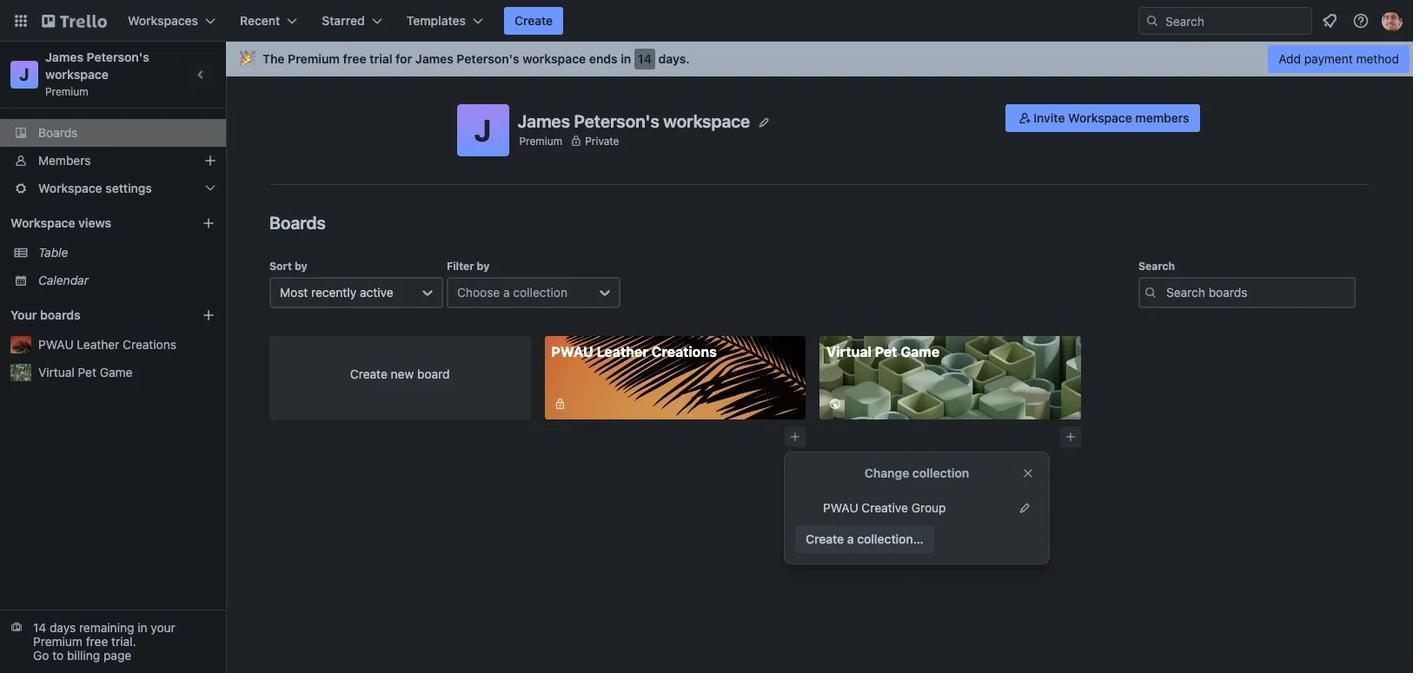 Task type: locate. For each thing, give the bounding box(es) containing it.
1 horizontal spatial free
[[343, 51, 366, 66]]

1 horizontal spatial virtual
[[826, 344, 872, 360]]

banner
[[226, 42, 1413, 76]]

0 vertical spatial virtual
[[826, 344, 872, 360]]

0 horizontal spatial pwau
[[38, 337, 74, 352]]

add a new collection image
[[1064, 431, 1076, 443]]

a right choose
[[503, 285, 510, 300]]

premium inside 'banner'
[[288, 51, 340, 66]]

members
[[38, 153, 91, 168]]

0 vertical spatial 14
[[638, 51, 652, 66]]

1 horizontal spatial collection
[[912, 466, 969, 481]]

boards
[[38, 125, 78, 140], [269, 213, 326, 233]]

1 horizontal spatial pwau leather creations link
[[544, 336, 806, 420]]

1 vertical spatial workspace
[[38, 181, 102, 196]]

2 vertical spatial workspace
[[663, 111, 750, 131]]

collection
[[513, 285, 568, 300], [912, 466, 969, 481]]

workspace right j link
[[45, 67, 109, 82]]

boards
[[40, 308, 81, 322]]

peterson's down templates popup button
[[457, 51, 519, 66]]

workspace
[[1068, 110, 1132, 125], [38, 181, 102, 196], [10, 216, 75, 230]]

templates button
[[396, 7, 494, 35]]

pwau for pwau creative group link
[[823, 501, 858, 515]]

Search field
[[1159, 8, 1311, 34]]

0 horizontal spatial 14
[[33, 621, 46, 635]]

14
[[638, 51, 652, 66], [33, 621, 46, 635]]

0 horizontal spatial by
[[295, 260, 307, 273]]

j down switch to… image
[[19, 64, 29, 84]]

ends
[[589, 51, 618, 66]]

james peterson's workspace premium
[[45, 50, 153, 98]]

1 horizontal spatial pet
[[875, 344, 897, 360]]

0 vertical spatial workspace
[[1068, 110, 1132, 125]]

1 vertical spatial in
[[137, 621, 147, 635]]

j inside button
[[474, 112, 491, 148]]

create left new
[[350, 367, 387, 382]]

go to billing page link
[[33, 648, 131, 663]]

workspace inside james peterson's workspace premium
[[45, 67, 109, 82]]

j for 'j' button
[[474, 112, 491, 148]]

1 vertical spatial a
[[847, 532, 854, 547]]

invite workspace members
[[1034, 110, 1189, 125]]

workspaces button
[[117, 7, 226, 35]]

pwau leather creations link
[[38, 336, 216, 354], [544, 336, 806, 420]]

james peterson's workspace
[[518, 111, 750, 131]]

0 horizontal spatial game
[[100, 365, 133, 380]]

create up the 🎉 the premium free trial for james peterson's workspace ends in 14 days.
[[515, 13, 553, 28]]

collection right choose
[[513, 285, 568, 300]]

a for collection…
[[847, 532, 854, 547]]

0 horizontal spatial james
[[45, 50, 83, 64]]

create inside button
[[515, 13, 553, 28]]

0 vertical spatial boards
[[38, 125, 78, 140]]

james for james peterson's workspace premium
[[45, 50, 83, 64]]

create a collection… link
[[795, 526, 934, 554]]

workspace
[[523, 51, 586, 66], [45, 67, 109, 82], [663, 111, 750, 131]]

0 horizontal spatial free
[[86, 634, 108, 649]]

trial.
[[111, 634, 136, 649]]

premium
[[288, 51, 340, 66], [45, 85, 88, 98], [519, 134, 562, 147], [33, 634, 83, 649]]

1 vertical spatial free
[[86, 634, 108, 649]]

sm image inside virtual pet game link
[[826, 395, 844, 413]]

peterson's inside james peterson's workspace premium
[[87, 50, 149, 64]]

members
[[1135, 110, 1189, 125]]

a left collection…
[[847, 532, 854, 547]]

boards link
[[0, 119, 226, 147]]

james peterson's workspace link
[[45, 50, 153, 82]]

create a view image
[[202, 216, 216, 230]]

by right filter
[[477, 260, 490, 273]]

1 horizontal spatial 14
[[638, 51, 652, 66]]

boards up members
[[38, 125, 78, 140]]

2 vertical spatial create
[[806, 532, 844, 547]]

2 horizontal spatial peterson's
[[574, 111, 659, 131]]

james
[[45, 50, 83, 64], [415, 51, 454, 66], [518, 111, 570, 131]]

create left collection…
[[806, 532, 844, 547]]

1 horizontal spatial pwau
[[551, 344, 593, 360]]

by right sort
[[295, 260, 307, 273]]

pwau down choose a collection
[[551, 344, 593, 360]]

0 horizontal spatial creations
[[123, 337, 176, 352]]

pwau down boards
[[38, 337, 74, 352]]

1 horizontal spatial leather
[[597, 344, 648, 360]]

0 horizontal spatial pet
[[78, 365, 96, 380]]

workspace views
[[10, 216, 111, 230]]

most
[[280, 285, 308, 300]]

1 vertical spatial collection
[[912, 466, 969, 481]]

your
[[151, 621, 175, 635]]

james down back to home image
[[45, 50, 83, 64]]

j for j link
[[19, 64, 29, 84]]

1 horizontal spatial virtual pet game
[[826, 344, 940, 360]]

1 vertical spatial create
[[350, 367, 387, 382]]

1 horizontal spatial boards
[[269, 213, 326, 233]]

in
[[621, 51, 631, 66], [137, 621, 147, 635]]

1 horizontal spatial james
[[415, 51, 454, 66]]

1 horizontal spatial workspace
[[523, 51, 586, 66]]

0 vertical spatial free
[[343, 51, 366, 66]]

0 horizontal spatial peterson's
[[87, 50, 149, 64]]

go
[[33, 648, 49, 663]]

0 horizontal spatial boards
[[38, 125, 78, 140]]

pwau creative group link
[[795, 495, 1011, 522]]

14 inside 14 days remaining in your premium free trial. go to billing page
[[33, 621, 46, 635]]

peterson's down back to home image
[[87, 50, 149, 64]]

2 horizontal spatial sm image
[[1016, 110, 1034, 127]]

leather
[[77, 337, 119, 352], [597, 344, 648, 360]]

in inside 14 days remaining in your premium free trial. go to billing page
[[137, 621, 147, 635]]

0 horizontal spatial pwau leather creations link
[[38, 336, 216, 354]]

j
[[19, 64, 29, 84], [474, 112, 491, 148]]

1 vertical spatial workspace
[[45, 67, 109, 82]]

in right ends
[[621, 51, 631, 66]]

14 left days.
[[638, 51, 652, 66]]

create
[[515, 13, 553, 28], [350, 367, 387, 382], [806, 532, 844, 547]]

1 horizontal spatial by
[[477, 260, 490, 273]]

change collection
[[865, 466, 969, 481]]

pwau up create a collection…
[[823, 501, 858, 515]]

create button
[[504, 7, 563, 35]]

table link
[[38, 244, 216, 262]]

members link
[[0, 147, 226, 175]]

premium inside 14 days remaining in your premium free trial. go to billing page
[[33, 634, 83, 649]]

for
[[396, 51, 412, 66]]

1 horizontal spatial create
[[515, 13, 553, 28]]

2 by from the left
[[477, 260, 490, 273]]

free inside 'banner'
[[343, 51, 366, 66]]

virtual pet game
[[826, 344, 940, 360], [38, 365, 133, 380]]

1 horizontal spatial virtual pet game link
[[820, 336, 1081, 420]]

peterson's
[[87, 50, 149, 64], [457, 51, 519, 66], [574, 111, 659, 131]]

1 vertical spatial pet
[[78, 365, 96, 380]]

sm image inside pwau leather creations link
[[551, 395, 569, 413]]

workspace right invite
[[1068, 110, 1132, 125]]

james for james peterson's workspace
[[518, 111, 570, 131]]

sm image
[[1016, 110, 1034, 127], [551, 395, 569, 413], [826, 395, 844, 413]]

1 horizontal spatial a
[[847, 532, 854, 547]]

14 left days
[[33, 621, 46, 635]]

2 horizontal spatial james
[[518, 111, 570, 131]]

collection up group
[[912, 466, 969, 481]]

settings
[[105, 181, 152, 196]]

james inside james peterson's workspace premium
[[45, 50, 83, 64]]

2 horizontal spatial workspace
[[663, 111, 750, 131]]

workspace down days.
[[663, 111, 750, 131]]

create a collection…
[[806, 532, 923, 547]]

1 horizontal spatial peterson's
[[457, 51, 519, 66]]

sort by
[[269, 260, 307, 273]]

0 vertical spatial j
[[19, 64, 29, 84]]

invite
[[1034, 110, 1065, 125]]

j down the 🎉 the premium free trial for james peterson's workspace ends in 14 days.
[[474, 112, 491, 148]]

payment
[[1304, 51, 1353, 66]]

0 horizontal spatial workspace
[[45, 67, 109, 82]]

0 horizontal spatial create
[[350, 367, 387, 382]]

1 by from the left
[[295, 260, 307, 273]]

switch to… image
[[12, 12, 30, 30]]

0 vertical spatial in
[[621, 51, 631, 66]]

views
[[78, 216, 111, 230]]

page
[[103, 648, 131, 663]]

virtual pet game link
[[820, 336, 1081, 420], [38, 364, 216, 382]]

0 horizontal spatial virtual pet game
[[38, 365, 133, 380]]

0 horizontal spatial sm image
[[551, 395, 569, 413]]

workspace settings button
[[0, 175, 226, 202]]

workspace up the table
[[10, 216, 75, 230]]

1 vertical spatial virtual
[[38, 365, 75, 380]]

james right 'j' button
[[518, 111, 570, 131]]

workspace inside popup button
[[38, 181, 102, 196]]

0 horizontal spatial in
[[137, 621, 147, 635]]

pwau leather creations
[[38, 337, 176, 352], [551, 344, 717, 360]]

change
[[865, 466, 909, 481]]

creative
[[862, 501, 908, 515]]

virtual
[[826, 344, 872, 360], [38, 365, 75, 380]]

in left your at left bottom
[[137, 621, 147, 635]]

2 horizontal spatial create
[[806, 532, 844, 547]]

0 horizontal spatial a
[[503, 285, 510, 300]]

2 vertical spatial workspace
[[10, 216, 75, 230]]

your boards
[[10, 308, 81, 322]]

game
[[901, 344, 940, 360], [100, 365, 133, 380]]

1 horizontal spatial sm image
[[826, 395, 844, 413]]

1 vertical spatial 14
[[33, 621, 46, 635]]

creations
[[123, 337, 176, 352], [652, 344, 717, 360]]

add payment method
[[1279, 51, 1399, 66]]

group
[[911, 501, 946, 515]]

workspace for james peterson's workspace
[[663, 111, 750, 131]]

0 vertical spatial a
[[503, 285, 510, 300]]

templates
[[406, 13, 466, 28]]

1 horizontal spatial game
[[901, 344, 940, 360]]

1 vertical spatial j
[[474, 112, 491, 148]]

pwau for 1st pwau leather creations link
[[38, 337, 74, 352]]

pet
[[875, 344, 897, 360], [78, 365, 96, 380]]

invite workspace members button
[[1006, 104, 1200, 132]]

j link
[[10, 61, 38, 89]]

peterson's up private
[[574, 111, 659, 131]]

a
[[503, 285, 510, 300], [847, 532, 854, 547]]

0 vertical spatial create
[[515, 13, 553, 28]]

workspace for views
[[10, 216, 75, 230]]

14 days remaining in your premium free trial. go to billing page
[[33, 621, 175, 663]]

james right for
[[415, 51, 454, 66]]

1 horizontal spatial j
[[474, 112, 491, 148]]

workspace down create button
[[523, 51, 586, 66]]

0 horizontal spatial collection
[[513, 285, 568, 300]]

free
[[343, 51, 366, 66], [86, 634, 108, 649]]

workspace for james peterson's workspace premium
[[45, 67, 109, 82]]

workspace settings
[[38, 181, 152, 196]]

recent button
[[229, 7, 308, 35]]

active
[[360, 285, 393, 300]]

1 horizontal spatial in
[[621, 51, 631, 66]]

days.
[[658, 51, 690, 66]]

create for create a collection…
[[806, 532, 844, 547]]

peterson's for james peterson's workspace premium
[[87, 50, 149, 64]]

collection…
[[857, 532, 923, 547]]

workspace down members
[[38, 181, 102, 196]]

your boards with 2 items element
[[10, 305, 176, 326]]

0 horizontal spatial j
[[19, 64, 29, 84]]

boards up sort by
[[269, 213, 326, 233]]

by
[[295, 260, 307, 273], [477, 260, 490, 273]]

2 horizontal spatial pwau
[[823, 501, 858, 515]]

workspaces
[[128, 13, 198, 28]]



Task type: vqa. For each thing, say whether or not it's contained in the screenshot.
Workspaces
yes



Task type: describe. For each thing, give the bounding box(es) containing it.
0 vertical spatial virtual pet game
[[826, 344, 940, 360]]

starred button
[[311, 7, 393, 35]]

workspace navigation collapse icon image
[[189, 63, 214, 87]]

confetti image
[[240, 51, 256, 66]]

method
[[1356, 51, 1399, 66]]

1 horizontal spatial pwau leather creations
[[551, 344, 717, 360]]

peterson's for james peterson's workspace
[[574, 111, 659, 131]]

search
[[1138, 260, 1175, 273]]

back to home image
[[42, 7, 107, 35]]

by for choose
[[477, 260, 490, 273]]

workspace inside button
[[1068, 110, 1132, 125]]

0 vertical spatial workspace
[[523, 51, 586, 66]]

filter
[[447, 260, 474, 273]]

0 horizontal spatial virtual pet game link
[[38, 364, 216, 382]]

2 pwau leather creations link from the left
[[544, 336, 806, 420]]

1 vertical spatial boards
[[269, 213, 326, 233]]

workspace for settings
[[38, 181, 102, 196]]

primary element
[[0, 0, 1413, 42]]

the
[[262, 51, 285, 66]]

0 notifications image
[[1319, 10, 1340, 31]]

calendar link
[[38, 272, 216, 289]]

billing
[[67, 648, 100, 663]]

add a new collection image
[[789, 431, 801, 443]]

add payment method link
[[1268, 45, 1410, 73]]

calendar
[[38, 273, 89, 288]]

open information menu image
[[1352, 12, 1370, 30]]

1 horizontal spatial creations
[[652, 344, 717, 360]]

🎉 the premium free trial for james peterson's workspace ends in 14 days.
[[240, 51, 690, 66]]

1 vertical spatial virtual pet game
[[38, 365, 133, 380]]

starred
[[322, 13, 365, 28]]

recently
[[311, 285, 356, 300]]

🎉
[[240, 51, 256, 66]]

peterson's inside 'banner'
[[457, 51, 519, 66]]

0 horizontal spatial leather
[[77, 337, 119, 352]]

free inside 14 days remaining in your premium free trial. go to billing page
[[86, 634, 108, 649]]

board
[[417, 367, 450, 382]]

create for create new board
[[350, 367, 387, 382]]

recent
[[240, 13, 280, 28]]

private
[[585, 134, 619, 147]]

create new board
[[350, 367, 450, 382]]

most recently active
[[280, 285, 393, 300]]

create for create
[[515, 13, 553, 28]]

pwau creative group
[[823, 501, 946, 515]]

sm image for virtual pet game
[[826, 395, 844, 413]]

a for collection
[[503, 285, 510, 300]]

0 horizontal spatial pwau leather creations
[[38, 337, 176, 352]]

0 vertical spatial collection
[[513, 285, 568, 300]]

sm image for pwau leather creations
[[551, 395, 569, 413]]

sort
[[269, 260, 292, 273]]

banner containing 🎉
[[226, 42, 1413, 76]]

trial
[[370, 51, 392, 66]]

to
[[52, 648, 64, 663]]

choose a collection
[[457, 285, 568, 300]]

choose
[[457, 285, 500, 300]]

Search text field
[[1138, 277, 1356, 309]]

james peterson (jamespeterson93) image
[[1382, 10, 1403, 31]]

j button
[[457, 104, 509, 156]]

1 vertical spatial game
[[100, 365, 133, 380]]

search image
[[1145, 14, 1159, 28]]

0 horizontal spatial virtual
[[38, 365, 75, 380]]

by for most
[[295, 260, 307, 273]]

sm image inside invite workspace members button
[[1016, 110, 1034, 127]]

days
[[50, 621, 76, 635]]

add
[[1279, 51, 1301, 66]]

14 inside 'banner'
[[638, 51, 652, 66]]

0 vertical spatial pet
[[875, 344, 897, 360]]

remaining
[[79, 621, 134, 635]]

new
[[391, 367, 414, 382]]

add board image
[[202, 309, 216, 322]]

premium inside james peterson's workspace premium
[[45, 85, 88, 98]]

0 vertical spatial game
[[901, 344, 940, 360]]

your
[[10, 308, 37, 322]]

table
[[38, 245, 68, 260]]

1 pwau leather creations link from the left
[[38, 336, 216, 354]]

james inside 'banner'
[[415, 51, 454, 66]]

filter by
[[447, 260, 490, 273]]



